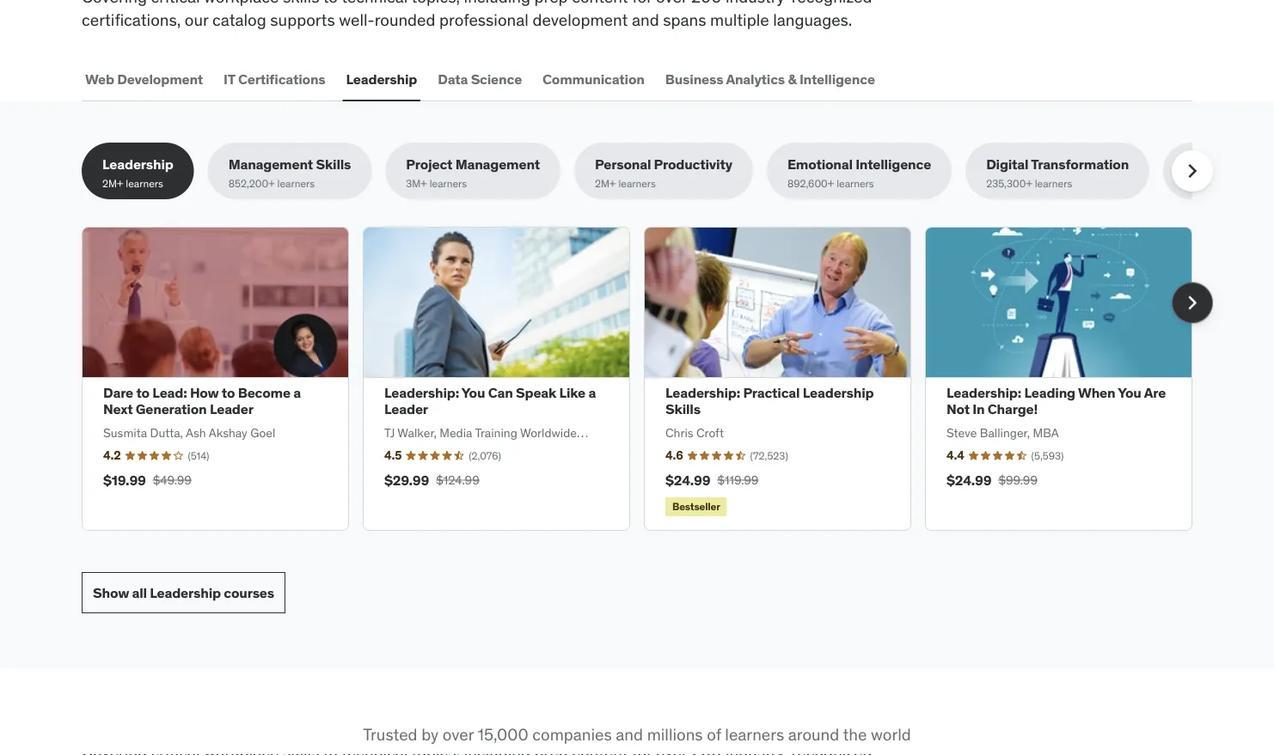 Task type: vqa. For each thing, say whether or not it's contained in the screenshot.


Task type: locate. For each thing, give the bounding box(es) containing it.
892,600+
[[787, 177, 834, 190]]

and
[[632, 9, 659, 30], [616, 725, 643, 745]]

1 horizontal spatial management
[[455, 156, 540, 173]]

digital
[[986, 156, 1029, 173]]

0 horizontal spatial leader
[[210, 401, 253, 418]]

emotional
[[787, 156, 853, 173]]

business inside button
[[665, 70, 723, 88]]

our
[[185, 9, 208, 30]]

languages.
[[773, 9, 852, 30]]

1 horizontal spatial leader
[[384, 401, 428, 418]]

show
[[93, 584, 129, 602]]

leadership down web development button
[[102, 156, 173, 173]]

to right how at the bottom
[[222, 384, 235, 402]]

communication
[[543, 70, 645, 88]]

0 vertical spatial intelligence
[[799, 70, 875, 88]]

millions
[[647, 725, 703, 745]]

learners for management skills
[[277, 177, 315, 190]]

leadership button
[[343, 59, 421, 100]]

0 horizontal spatial skills
[[316, 156, 351, 173]]

learners inside digital transformation 235,300+ learners
[[1035, 177, 1072, 190]]

over
[[656, 0, 687, 7], [442, 725, 474, 745]]

2 horizontal spatial to
[[323, 0, 338, 7]]

1 horizontal spatial you
[[1118, 384, 1141, 402]]

and down the for
[[632, 9, 659, 30]]

you
[[461, 384, 485, 402], [1118, 384, 1141, 402]]

1 horizontal spatial leadership:
[[665, 384, 740, 402]]

web
[[85, 70, 114, 88]]

show all leadership courses
[[93, 584, 274, 602]]

next image
[[1179, 289, 1206, 317]]

business down spans
[[665, 70, 723, 88]]

leadership
[[346, 70, 417, 88], [102, 156, 173, 173], [803, 384, 874, 402], [150, 584, 221, 602]]

not
[[946, 401, 970, 418]]

to inside covering critical workplace skills to technical topics, including prep content for over 200 industry-recognized certifications, our catalog supports well-rounded professional development and spans multiple languages.
[[323, 0, 338, 7]]

leadership: inside leadership: practical leadership skills
[[665, 384, 740, 402]]

project
[[406, 156, 452, 173]]

1 vertical spatial intelligence
[[856, 156, 931, 173]]

leader inside the leadership: you can speak like a leader
[[384, 401, 428, 418]]

to right 'dare'
[[136, 384, 150, 402]]

emotional intelligence 892,600+ learners
[[787, 156, 931, 190]]

world
[[871, 725, 911, 745]]

learners
[[126, 177, 163, 190], [277, 177, 315, 190], [430, 177, 467, 190], [618, 177, 656, 190], [837, 177, 874, 190], [1035, 177, 1072, 190], [1205, 177, 1243, 190], [725, 725, 784, 745]]

skills inside management skills 852,200+ learners
[[316, 156, 351, 173]]

learners inside the business strat 1m+ learners
[[1205, 177, 1243, 190]]

well-
[[339, 9, 375, 30]]

1 horizontal spatial a
[[588, 384, 596, 402]]

intelligence inside button
[[799, 70, 875, 88]]

1 vertical spatial skills
[[665, 401, 701, 418]]

business inside the business strat 1m+ learners
[[1184, 156, 1242, 173]]

over up spans
[[656, 0, 687, 7]]

1 leader from the left
[[210, 401, 253, 418]]

learners inside personal productivity 2m+ learners
[[618, 177, 656, 190]]

1 you from the left
[[461, 384, 485, 402]]

certifications,
[[82, 9, 181, 30]]

critical
[[151, 0, 200, 7]]

2 2m+ from the left
[[595, 177, 616, 190]]

become
[[238, 384, 290, 402]]

supports
[[270, 9, 335, 30]]

a right the like on the bottom
[[588, 384, 596, 402]]

to
[[323, 0, 338, 7], [136, 384, 150, 402], [222, 384, 235, 402]]

leadership: left practical
[[665, 384, 740, 402]]

content
[[572, 0, 628, 7]]

0 horizontal spatial business
[[665, 70, 723, 88]]

1 horizontal spatial to
[[222, 384, 235, 402]]

1 vertical spatial over
[[442, 725, 474, 745]]

1 2m+ from the left
[[102, 177, 123, 190]]

0 vertical spatial over
[[656, 0, 687, 7]]

business up 1m+
[[1184, 156, 1242, 173]]

you left can
[[461, 384, 485, 402]]

learners inside management skills 852,200+ learners
[[277, 177, 315, 190]]

1m+
[[1184, 177, 1203, 190]]

1 management from the left
[[228, 156, 313, 173]]

topics,
[[411, 0, 460, 7]]

next
[[103, 401, 133, 418]]

&
[[788, 70, 796, 88]]

learners for digital transformation
[[1035, 177, 1072, 190]]

learners inside 'emotional intelligence 892,600+ learners'
[[837, 177, 874, 190]]

leadership: you can speak like a leader link
[[384, 384, 596, 418]]

leadership: inside the leadership: you can speak like a leader
[[384, 384, 459, 402]]

speak
[[516, 384, 556, 402]]

management skills 852,200+ learners
[[228, 156, 351, 190]]

0 vertical spatial skills
[[316, 156, 351, 173]]

companies
[[532, 725, 612, 745]]

2 a from the left
[[588, 384, 596, 402]]

project management 3m+ learners
[[406, 156, 540, 190]]

0 horizontal spatial management
[[228, 156, 313, 173]]

management right project
[[455, 156, 540, 173]]

1 a from the left
[[293, 384, 301, 402]]

0 horizontal spatial a
[[293, 384, 301, 402]]

leadership: for leadership: leading when you are not in charge!
[[946, 384, 1021, 402]]

2 management from the left
[[455, 156, 540, 173]]

0 vertical spatial and
[[632, 9, 659, 30]]

skills inside leadership: practical leadership skills
[[665, 401, 701, 418]]

2 horizontal spatial leadership:
[[946, 384, 1021, 402]]

leadership:
[[384, 384, 459, 402], [665, 384, 740, 402], [946, 384, 1021, 402]]

you left are
[[1118, 384, 1141, 402]]

you inside the leadership: you can speak like a leader
[[461, 384, 485, 402]]

1 horizontal spatial over
[[656, 0, 687, 7]]

0 horizontal spatial leadership:
[[384, 384, 459, 402]]

leadership: inside leadership: leading when you are not in charge!
[[946, 384, 1021, 402]]

1 horizontal spatial 2m+
[[595, 177, 616, 190]]

2m+ inside leadership 2m+ learners
[[102, 177, 123, 190]]

leadership: for leadership: you can speak like a leader
[[384, 384, 459, 402]]

1 leadership: from the left
[[384, 384, 459, 402]]

2 you from the left
[[1118, 384, 1141, 402]]

development
[[117, 70, 203, 88]]

catalog
[[212, 9, 266, 30]]

like
[[559, 384, 585, 402]]

leadership: practical leadership skills
[[665, 384, 874, 418]]

leader
[[210, 401, 253, 418], [384, 401, 428, 418]]

0 horizontal spatial over
[[442, 725, 474, 745]]

management up 852,200+
[[228, 156, 313, 173]]

2 leadership: from the left
[[665, 384, 740, 402]]

learners inside project management 3m+ learners
[[430, 177, 467, 190]]

1 horizontal spatial business
[[1184, 156, 1242, 173]]

to right skills
[[323, 0, 338, 7]]

workplace
[[204, 0, 279, 7]]

business
[[665, 70, 723, 88], [1184, 156, 1242, 173]]

by
[[421, 725, 439, 745]]

leadership right all on the bottom
[[150, 584, 221, 602]]

leadership: left leading
[[946, 384, 1021, 402]]

over right by
[[442, 725, 474, 745]]

0 vertical spatial business
[[665, 70, 723, 88]]

0 horizontal spatial you
[[461, 384, 485, 402]]

how
[[190, 384, 219, 402]]

a right 'become'
[[293, 384, 301, 402]]

carousel element
[[82, 227, 1213, 531]]

1 vertical spatial business
[[1184, 156, 1242, 173]]

leadership down rounded
[[346, 70, 417, 88]]

intelligence right emotional at the right
[[856, 156, 931, 173]]

learners for personal productivity
[[618, 177, 656, 190]]

intelligence
[[799, 70, 875, 88], [856, 156, 931, 173]]

to for how
[[222, 384, 235, 402]]

leadership: left can
[[384, 384, 459, 402]]

1 horizontal spatial skills
[[665, 401, 701, 418]]

leadership inside button
[[346, 70, 417, 88]]

are
[[1144, 384, 1166, 402]]

skills
[[316, 156, 351, 173], [665, 401, 701, 418]]

2 leader from the left
[[384, 401, 428, 418]]

intelligence right the &
[[799, 70, 875, 88]]

2m+
[[102, 177, 123, 190], [595, 177, 616, 190]]

topic filters element
[[82, 143, 1274, 200]]

science
[[471, 70, 522, 88]]

data
[[438, 70, 468, 88]]

rounded
[[375, 9, 435, 30]]

3 leadership: from the left
[[946, 384, 1021, 402]]

leadership right practical
[[803, 384, 874, 402]]

learners for emotional intelligence
[[837, 177, 874, 190]]

0 horizontal spatial 2m+
[[102, 177, 123, 190]]

and left millions
[[616, 725, 643, 745]]

practical
[[743, 384, 800, 402]]



Task type: describe. For each thing, give the bounding box(es) containing it.
in
[[973, 401, 985, 418]]

leadership inside "link"
[[150, 584, 221, 602]]

recognized
[[791, 0, 872, 7]]

leadership 2m+ learners
[[102, 156, 173, 190]]

dare to lead: how to become a next generation leader
[[103, 384, 301, 418]]

852,200+
[[228, 177, 275, 190]]

leadership: for leadership: practical leadership skills
[[665, 384, 740, 402]]

learners for project management
[[430, 177, 467, 190]]

covering critical workplace skills to technical topics, including prep content for over 200 industry-recognized certifications, our catalog supports well-rounded professional development and spans multiple languages.
[[82, 0, 872, 30]]

dare
[[103, 384, 133, 402]]

235,300+
[[986, 177, 1032, 190]]

covering
[[82, 0, 147, 7]]

charge!
[[988, 401, 1038, 418]]

courses
[[224, 584, 274, 602]]

development
[[533, 9, 628, 30]]

1 vertical spatial and
[[616, 725, 643, 745]]

it
[[224, 70, 235, 88]]

prep
[[534, 0, 568, 7]]

it certifications button
[[220, 59, 329, 100]]

multiple
[[710, 9, 769, 30]]

productivity
[[654, 156, 732, 173]]

leadership: leading when you are not in charge!
[[946, 384, 1166, 418]]

web development button
[[82, 59, 206, 100]]

personal productivity 2m+ learners
[[595, 156, 732, 190]]

a inside the leadership: you can speak like a leader
[[588, 384, 596, 402]]

a inside dare to lead: how to become a next generation leader
[[293, 384, 301, 402]]

15,000
[[478, 725, 528, 745]]

for
[[632, 0, 652, 7]]

trusted
[[363, 725, 417, 745]]

transformation
[[1031, 156, 1129, 173]]

business for business analytics & intelligence
[[665, 70, 723, 88]]

when
[[1078, 384, 1115, 402]]

can
[[488, 384, 513, 402]]

digital transformation 235,300+ learners
[[986, 156, 1129, 190]]

and inside covering critical workplace skills to technical topics, including prep content for over 200 industry-recognized certifications, our catalog supports well-rounded professional development and spans multiple languages.
[[632, 9, 659, 30]]

spans
[[663, 9, 706, 30]]

industry-
[[726, 0, 792, 7]]

learners for business strat
[[1205, 177, 1243, 190]]

next image
[[1179, 157, 1206, 185]]

communication button
[[539, 59, 648, 100]]

show all leadership courses link
[[82, 573, 285, 614]]

business for business strat 1m+ learners
[[1184, 156, 1242, 173]]

leadership: practical leadership skills link
[[665, 384, 874, 418]]

including
[[464, 0, 530, 7]]

business analytics & intelligence
[[665, 70, 875, 88]]

skills
[[283, 0, 319, 7]]

leadership: you can speak like a leader
[[384, 384, 596, 418]]

data science button
[[434, 59, 525, 100]]

management inside project management 3m+ learners
[[455, 156, 540, 173]]

to for skills
[[323, 0, 338, 7]]

professional
[[439, 9, 529, 30]]

generation
[[136, 401, 207, 418]]

analytics
[[726, 70, 785, 88]]

3m+
[[406, 177, 427, 190]]

business strat 1m+ learners
[[1184, 156, 1274, 190]]

lead:
[[152, 384, 187, 402]]

0 horizontal spatial to
[[136, 384, 150, 402]]

trusted by over 15,000 companies and millions of learners around the world
[[363, 725, 911, 745]]

intelligence inside 'emotional intelligence 892,600+ learners'
[[856, 156, 931, 173]]

of
[[707, 725, 721, 745]]

200
[[691, 0, 722, 7]]

business analytics & intelligence button
[[662, 59, 878, 100]]

leadership: leading when you are not in charge! link
[[946, 384, 1166, 418]]

strat
[[1245, 156, 1274, 173]]

data science
[[438, 70, 522, 88]]

leading
[[1024, 384, 1075, 402]]

certifications
[[238, 70, 325, 88]]

management inside management skills 852,200+ learners
[[228, 156, 313, 173]]

leadership inside topic filters element
[[102, 156, 173, 173]]

technical
[[341, 0, 408, 7]]

web development
[[85, 70, 203, 88]]

2m+ inside personal productivity 2m+ learners
[[595, 177, 616, 190]]

all
[[132, 584, 147, 602]]

leadership inside leadership: practical leadership skills
[[803, 384, 874, 402]]

dare to lead: how to become a next generation leader link
[[103, 384, 301, 418]]

the
[[843, 725, 867, 745]]

around
[[788, 725, 839, 745]]

you inside leadership: leading when you are not in charge!
[[1118, 384, 1141, 402]]

over inside covering critical workplace skills to technical topics, including prep content for over 200 industry-recognized certifications, our catalog supports well-rounded professional development and spans multiple languages.
[[656, 0, 687, 7]]

learners inside leadership 2m+ learners
[[126, 177, 163, 190]]

leader inside dare to lead: how to become a next generation leader
[[210, 401, 253, 418]]

it certifications
[[224, 70, 325, 88]]



